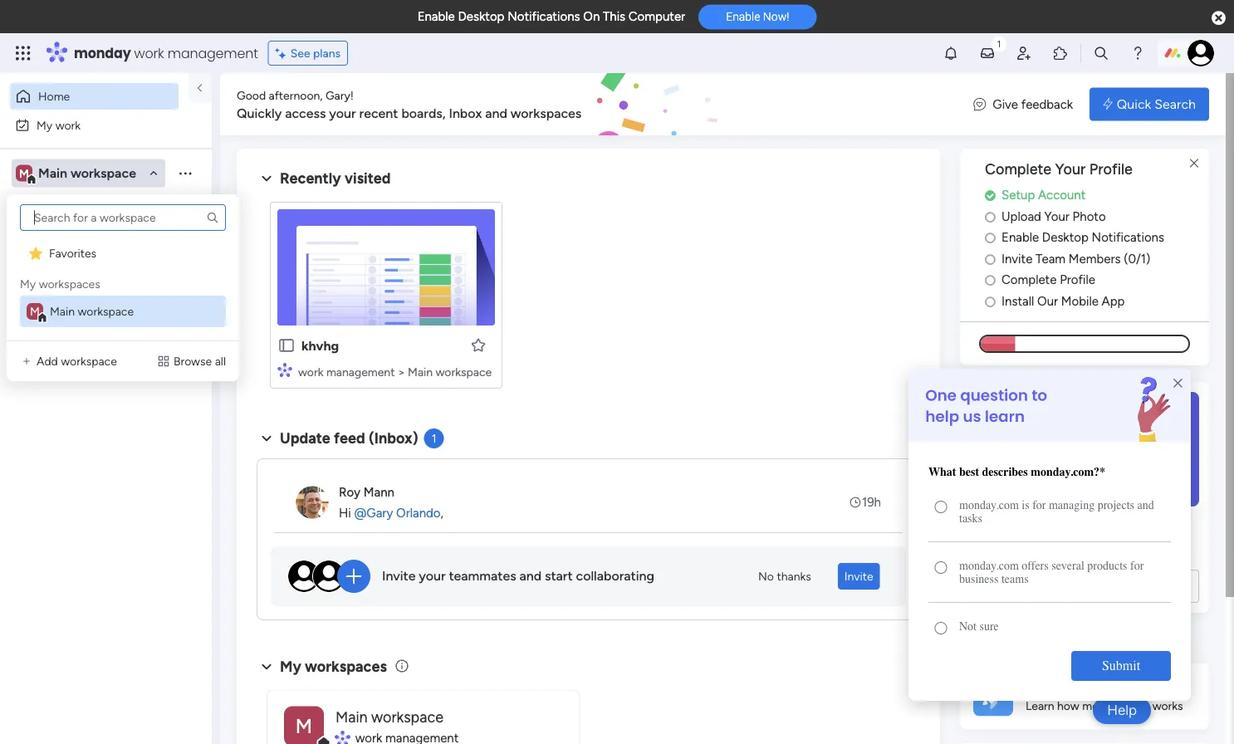 Task type: vqa. For each thing, say whether or not it's contained in the screenshot.
Photo Your
yes



Task type: describe. For each thing, give the bounding box(es) containing it.
notifications for enable desktop notifications on this computer
[[508, 9, 580, 24]]

learn inside getting started learn how monday.com works
[[1026, 699, 1054, 713]]

gary!
[[325, 88, 354, 102]]

main workspace for the "workspace" image in main workspace element
[[50, 304, 134, 318]]

public board image
[[277, 336, 296, 355]]

dapulse close image
[[1212, 10, 1226, 27]]

computer
[[628, 9, 685, 24]]

home
[[38, 89, 70, 103]]

upload
[[1002, 209, 1041, 224]]

circle o image for complete
[[985, 274, 996, 286]]

inbox image
[[979, 45, 996, 61]]

v2 user feedback image
[[973, 95, 986, 114]]

and inside good afternoon, gary! quickly access your recent boards, inbox and workspaces
[[485, 105, 507, 121]]

give feedback
[[993, 97, 1073, 111]]

enable for enable now!
[[726, 10, 760, 23]]

update feed (inbox)
[[280, 429, 418, 447]]

circle o image for enable
[[985, 232, 996, 244]]

enable for enable desktop notifications
[[1002, 230, 1039, 245]]

your inside good afternoon, gary! quickly access your recent boards, inbox and workspaces
[[329, 105, 356, 121]]

main workspace for the "workspace" image inside workspace selection element
[[38, 165, 136, 181]]

khvhg list box
[[0, 229, 212, 485]]

with
[[1160, 522, 1186, 538]]

enable now! button
[[699, 4, 817, 29]]

close update feed (inbox) image
[[257, 429, 277, 448]]

good afternoon, gary! quickly access your recent boards, inbox and workspaces
[[237, 88, 582, 121]]

in
[[1096, 522, 1106, 538]]

access
[[285, 105, 326, 121]]

now!
[[763, 10, 789, 23]]

search image
[[206, 211, 219, 224]]

0 vertical spatial profile
[[1089, 160, 1133, 178]]

browse all
[[173, 354, 226, 368]]

your for invite your teammates and start collaborating
[[419, 568, 446, 584]]

mobile
[[1061, 293, 1099, 308]]

list box containing favorites
[[17, 204, 229, 327]]

install
[[1002, 293, 1034, 308]]

(0/1)
[[1124, 251, 1150, 266]]

Search for content search field
[[20, 204, 226, 231]]

quick search button
[[1090, 88, 1209, 121]]

upload your photo link
[[985, 207, 1209, 226]]

my workspaces row
[[20, 269, 100, 292]]

2 vertical spatial work
[[298, 365, 323, 379]]

complete your profile
[[985, 160, 1133, 178]]

workspaces inside row
[[39, 277, 100, 291]]

>
[[398, 365, 405, 379]]

account
[[1038, 188, 1086, 202]]

1 vertical spatial profile
[[1060, 272, 1095, 287]]

explore templates button
[[970, 570, 1199, 603]]

invite team members (0/1)
[[1002, 251, 1150, 266]]

how
[[1057, 699, 1079, 713]]

upload your photo
[[1002, 209, 1106, 224]]

workspace options image
[[177, 165, 193, 181]]

visited
[[345, 169, 391, 187]]

workspace image for main workspace element
[[27, 303, 43, 320]]

workspace image for workspace selection element
[[16, 164, 32, 182]]

start
[[545, 568, 573, 584]]

getting
[[1026, 680, 1067, 694]]

good
[[237, 88, 266, 102]]

our
[[1037, 293, 1058, 308]]

search everything image
[[1093, 45, 1109, 61]]

khvhg inside list box
[[39, 240, 70, 254]]

1 horizontal spatial my workspaces
[[280, 657, 387, 675]]

ready-
[[970, 542, 1009, 557]]

recently visited
[[280, 169, 391, 187]]

circle o image for invite
[[985, 253, 996, 265]]

enable desktop notifications link
[[985, 228, 1209, 247]]

monday.com
[[1082, 699, 1149, 713]]

m for workspace selection element
[[19, 166, 29, 180]]

made
[[1009, 542, 1042, 557]]

1 image
[[992, 34, 1006, 53]]

enable desktop notifications
[[1002, 230, 1164, 245]]

complete for complete profile
[[1002, 272, 1057, 287]]

boost
[[970, 522, 1005, 538]]

apps image
[[1052, 45, 1069, 61]]

no thanks
[[758, 569, 811, 583]]

2 vertical spatial main workspace
[[335, 708, 443, 726]]

collaborating
[[576, 568, 654, 584]]

plans
[[313, 46, 341, 60]]

check circle image
[[985, 189, 996, 202]]

my workspaces inside "tree grid"
[[20, 277, 100, 291]]

no thanks button
[[752, 563, 818, 590]]

install our mobile app
[[1002, 293, 1125, 308]]

app
[[1102, 293, 1125, 308]]

feed
[[334, 429, 365, 447]]

1 horizontal spatial khvhg
[[301, 338, 339, 353]]

getting started learn how monday.com works
[[1026, 680, 1183, 713]]

help image
[[1129, 45, 1146, 61]]

favorites element
[[20, 238, 226, 269]]

teammates
[[449, 568, 516, 584]]

desktop for enable desktop notifications
[[1042, 230, 1089, 245]]

works
[[1152, 699, 1183, 713]]

afternoon,
[[269, 88, 323, 102]]

m for main workspace element
[[30, 304, 40, 318]]

my inside 'my work' button
[[37, 118, 52, 132]]

work for my
[[55, 118, 81, 132]]

browse
[[173, 354, 212, 368]]

setup account link
[[985, 186, 1209, 205]]

templates inside button
[[1079, 578, 1138, 594]]

quick search
[[1117, 96, 1196, 112]]

favorites
[[49, 246, 96, 260]]

monday
[[74, 44, 131, 62]]

invite for team
[[1002, 251, 1033, 266]]

enable desktop notifications on this computer
[[417, 9, 685, 24]]

on
[[583, 9, 600, 24]]

invite button
[[838, 563, 880, 590]]

gary orlando image
[[1188, 40, 1214, 66]]

1
[[432, 431, 436, 446]]

photo
[[1073, 209, 1106, 224]]

Search in workspace field
[[35, 199, 139, 218]]

invite your teammates and start collaborating
[[382, 568, 654, 584]]

complete profile
[[1002, 272, 1095, 287]]

complete profile link
[[985, 271, 1209, 289]]

recently
[[280, 169, 341, 187]]



Task type: locate. For each thing, give the bounding box(es) containing it.
desktop for enable desktop notifications on this computer
[[458, 9, 504, 24]]

0 vertical spatial desktop
[[458, 9, 504, 24]]

0 vertical spatial workspaces
[[511, 105, 582, 121]]

circle o image for install
[[985, 295, 996, 308]]

0 vertical spatial templates
[[1045, 542, 1105, 557]]

search
[[1155, 96, 1196, 112]]

1 horizontal spatial m
[[30, 304, 40, 318]]

2 vertical spatial my
[[280, 657, 301, 675]]

invite members image
[[1016, 45, 1032, 61]]

1 vertical spatial khvhg
[[301, 338, 339, 353]]

help
[[1107, 702, 1137, 719]]

tree grid
[[20, 238, 226, 327]]

boost your workflow in minutes with ready-made templates
[[970, 522, 1186, 557]]

notifications up (0/1)
[[1092, 230, 1164, 245]]

invite team members (0/1) link
[[985, 249, 1209, 268]]

1 vertical spatial workspaces
[[39, 277, 100, 291]]

my down home
[[37, 118, 52, 132]]

circle o image inside complete profile link
[[985, 274, 996, 286]]

add workspace button
[[13, 348, 124, 375]]

circle o image inside upload your photo link
[[985, 210, 996, 223]]

my
[[37, 118, 52, 132], [20, 277, 36, 291], [280, 657, 301, 675]]

0 horizontal spatial invite
[[382, 568, 416, 584]]

give
[[993, 97, 1018, 111]]

enable inside 'button'
[[726, 10, 760, 23]]

my work
[[37, 118, 81, 132]]

1 vertical spatial m
[[30, 304, 40, 318]]

profile up the setup account link
[[1089, 160, 1133, 178]]

0 horizontal spatial m
[[19, 166, 29, 180]]

2 horizontal spatial invite
[[1002, 251, 1033, 266]]

learn down getting
[[1026, 699, 1054, 713]]

getting started element
[[960, 663, 1209, 729]]

circle o image
[[985, 253, 996, 265], [985, 295, 996, 308]]

workspace selection element
[[16, 163, 139, 185]]

home button
[[10, 83, 179, 110]]

v2 star 2 image
[[29, 245, 42, 261]]

roy
[[339, 485, 360, 500]]

your for photo
[[1044, 209, 1070, 224]]

team
[[1036, 251, 1066, 266]]

v2 bolt switch image
[[1103, 95, 1113, 113]]

your up account
[[1055, 160, 1086, 178]]

my workspaces
[[20, 277, 100, 291], [280, 657, 387, 675]]

workspace inside button
[[61, 354, 117, 368]]

main workspace inside "tree grid"
[[50, 304, 134, 318]]

service icon image for browse all
[[157, 355, 170, 368]]

work inside button
[[55, 118, 81, 132]]

work for monday
[[134, 44, 164, 62]]

management
[[168, 44, 258, 62], [326, 365, 395, 379]]

invite for your
[[382, 568, 416, 584]]

work up update
[[298, 365, 323, 379]]

1 vertical spatial circle o image
[[985, 232, 996, 244]]

1 horizontal spatial notifications
[[1092, 230, 1164, 245]]

0 vertical spatial circle o image
[[985, 210, 996, 223]]

1 vertical spatial your
[[1008, 522, 1034, 538]]

workspaces down favorites
[[39, 277, 100, 291]]

invite inside button
[[844, 569, 873, 583]]

tree grid inside list box
[[20, 238, 226, 327]]

learn & get inspired
[[960, 632, 1079, 648]]

0 horizontal spatial your
[[329, 105, 356, 121]]

2 vertical spatial workspace image
[[284, 706, 324, 744]]

templates inside boost your workflow in minutes with ready-made templates
[[1045, 542, 1105, 557]]

option
[[0, 232, 212, 235]]

service icon image left add
[[20, 355, 33, 368]]

0 vertical spatial m
[[19, 166, 29, 180]]

get
[[1008, 632, 1028, 648]]

list box
[[17, 204, 229, 327]]

2 circle o image from the top
[[985, 232, 996, 244]]

templates
[[1045, 542, 1105, 557], [1079, 578, 1138, 594]]

0 vertical spatial notifications
[[508, 9, 580, 24]]

inbox
[[449, 105, 482, 121]]

&
[[996, 632, 1005, 648]]

0 horizontal spatial work
[[55, 118, 81, 132]]

dapulse x slim image
[[1184, 154, 1204, 174]]

workspace inside "tree grid"
[[78, 304, 134, 318]]

0 vertical spatial management
[[168, 44, 258, 62]]

2 horizontal spatial enable
[[1002, 230, 1039, 245]]

circle o image left install
[[985, 295, 996, 308]]

minutes
[[1109, 522, 1157, 538]]

2 vertical spatial circle o image
[[985, 274, 996, 286]]

none search field inside list box
[[20, 204, 226, 231]]

workspaces right inbox
[[511, 105, 582, 121]]

0 horizontal spatial workspaces
[[39, 277, 100, 291]]

members
[[1069, 251, 1121, 266]]

add
[[37, 354, 58, 368]]

add to favorites image
[[470, 337, 487, 353]]

0 horizontal spatial management
[[168, 44, 258, 62]]

1 horizontal spatial workspaces
[[305, 657, 387, 675]]

inspired
[[1032, 632, 1079, 648]]

thanks
[[777, 569, 811, 583]]

0 vertical spatial circle o image
[[985, 253, 996, 265]]

boards,
[[401, 105, 446, 121]]

19h
[[862, 495, 881, 510]]

m inside workspace selection element
[[19, 166, 29, 180]]

your for profile
[[1055, 160, 1086, 178]]

khvhg
[[39, 240, 70, 254], [301, 338, 339, 353]]

2 vertical spatial workspaces
[[305, 657, 387, 675]]

circle o image for upload
[[985, 210, 996, 223]]

service icon image for add workspace
[[20, 355, 33, 368]]

work right the monday
[[134, 44, 164, 62]]

0 vertical spatial my workspaces
[[20, 277, 100, 291]]

0 horizontal spatial my
[[20, 277, 36, 291]]

setup account
[[1002, 188, 1086, 202]]

quick
[[1117, 96, 1151, 112]]

templates right explore
[[1079, 578, 1138, 594]]

1 vertical spatial desktop
[[1042, 230, 1089, 245]]

roy mann
[[339, 485, 394, 500]]

1 vertical spatial complete
[[1002, 272, 1057, 287]]

2 circle o image from the top
[[985, 295, 996, 308]]

main workspace
[[38, 165, 136, 181], [50, 304, 134, 318], [335, 708, 443, 726]]

main workspace element
[[20, 296, 226, 327]]

1 service icon image from the left
[[20, 355, 33, 368]]

your inside boost your workflow in minutes with ready-made templates
[[1008, 522, 1034, 538]]

1 vertical spatial my workspaces
[[280, 657, 387, 675]]

0 horizontal spatial khvhg
[[39, 240, 70, 254]]

2 vertical spatial m
[[296, 714, 312, 738]]

quickly
[[237, 105, 282, 121]]

templates down the workflow
[[1045, 542, 1105, 557]]

complete up setup
[[985, 160, 1052, 178]]

2 vertical spatial your
[[419, 568, 446, 584]]

mann
[[363, 485, 394, 500]]

my inside my workspaces row
[[20, 277, 36, 291]]

select product image
[[15, 45, 32, 61]]

started
[[1069, 680, 1108, 694]]

1 vertical spatial templates
[[1079, 578, 1138, 594]]

2 horizontal spatial m
[[296, 714, 312, 738]]

notifications image
[[943, 45, 959, 61]]

0 horizontal spatial enable
[[417, 9, 455, 24]]

0 horizontal spatial desktop
[[458, 9, 504, 24]]

notifications for enable desktop notifications
[[1092, 230, 1164, 245]]

help button
[[1093, 697, 1151, 724]]

1 horizontal spatial learn
[[1026, 699, 1054, 713]]

service icon image left browse
[[157, 355, 170, 368]]

complete up install
[[1002, 272, 1057, 287]]

my down v2 star 2 image
[[20, 277, 36, 291]]

0 horizontal spatial learn
[[960, 632, 993, 648]]

templates image image
[[975, 392, 1194, 506]]

1 horizontal spatial invite
[[844, 569, 873, 583]]

feedback
[[1021, 97, 1073, 111]]

1 vertical spatial learn
[[1026, 699, 1054, 713]]

work down home
[[55, 118, 81, 132]]

circle o image inside invite team members (0/1) link
[[985, 253, 996, 265]]

2 horizontal spatial work
[[298, 365, 323, 379]]

your left teammates
[[419, 568, 446, 584]]

explore
[[1031, 578, 1075, 594]]

workspace image inside workspace selection element
[[16, 164, 32, 182]]

my right close my workspaces icon
[[280, 657, 301, 675]]

1 vertical spatial and
[[519, 568, 542, 584]]

my workspaces down favorites
[[20, 277, 100, 291]]

1 circle o image from the top
[[985, 210, 996, 223]]

your down account
[[1044, 209, 1070, 224]]

1 vertical spatial circle o image
[[985, 295, 996, 308]]

enable
[[417, 9, 455, 24], [726, 10, 760, 23], [1002, 230, 1039, 245]]

and right inbox
[[485, 105, 507, 121]]

0 horizontal spatial notifications
[[508, 9, 580, 24]]

add workspace
[[37, 354, 117, 368]]

1 vertical spatial workspace image
[[27, 303, 43, 320]]

0 vertical spatial main workspace
[[38, 165, 136, 181]]

0 vertical spatial workspace image
[[16, 164, 32, 182]]

learn
[[960, 632, 993, 648], [1026, 699, 1054, 713]]

complete for complete your profile
[[985, 160, 1052, 178]]

update
[[280, 429, 330, 447]]

3 circle o image from the top
[[985, 274, 996, 286]]

1 horizontal spatial work
[[134, 44, 164, 62]]

1 vertical spatial notifications
[[1092, 230, 1164, 245]]

your up made
[[1008, 522, 1034, 538]]

circle o image left 'team'
[[985, 253, 996, 265]]

0 vertical spatial your
[[1055, 160, 1086, 178]]

setup
[[1002, 188, 1035, 202]]

see plans button
[[268, 41, 348, 66]]

workspace
[[71, 165, 136, 181], [78, 304, 134, 318], [61, 354, 117, 368], [436, 365, 492, 379], [371, 708, 443, 726]]

notifications left on
[[508, 9, 580, 24]]

workspace image
[[16, 164, 32, 182], [27, 303, 43, 320], [284, 706, 324, 744]]

close my workspaces image
[[257, 657, 277, 677]]

complete
[[985, 160, 1052, 178], [1002, 272, 1057, 287]]

learn left &
[[960, 632, 993, 648]]

0 horizontal spatial service icon image
[[20, 355, 33, 368]]

see plans
[[290, 46, 341, 60]]

1 horizontal spatial service icon image
[[157, 355, 170, 368]]

m
[[19, 166, 29, 180], [30, 304, 40, 318], [296, 714, 312, 738]]

close recently visited image
[[257, 169, 277, 189]]

roy mann image
[[296, 486, 329, 519]]

circle o image inside install our mobile app link
[[985, 295, 996, 308]]

(inbox)
[[369, 429, 418, 447]]

workspaces
[[511, 105, 582, 121], [39, 277, 100, 291], [305, 657, 387, 675]]

khvhg right public board image
[[301, 338, 339, 353]]

0 horizontal spatial and
[[485, 105, 507, 121]]

2 horizontal spatial my
[[280, 657, 301, 675]]

2 horizontal spatial workspaces
[[511, 105, 582, 121]]

management up good
[[168, 44, 258, 62]]

profile down invite team members (0/1)
[[1060, 272, 1095, 287]]

1 vertical spatial work
[[55, 118, 81, 132]]

circle o image
[[985, 210, 996, 223], [985, 232, 996, 244], [985, 274, 996, 286]]

circle o image inside enable desktop notifications link
[[985, 232, 996, 244]]

main inside workspace selection element
[[38, 165, 67, 181]]

0 vertical spatial and
[[485, 105, 507, 121]]

notifications
[[508, 9, 580, 24], [1092, 230, 1164, 245]]

0 horizontal spatial my workspaces
[[20, 277, 100, 291]]

enable for enable desktop notifications on this computer
[[417, 9, 455, 24]]

service icon image inside "browse all" button
[[157, 355, 170, 368]]

1 horizontal spatial desktop
[[1042, 230, 1089, 245]]

1 horizontal spatial management
[[326, 365, 395, 379]]

m inside "tree grid"
[[30, 304, 40, 318]]

and
[[485, 105, 507, 121], [519, 568, 542, 584]]

recent
[[359, 105, 398, 121]]

enable now!
[[726, 10, 789, 23]]

this
[[603, 9, 625, 24]]

your inside upload your photo link
[[1044, 209, 1070, 224]]

and left start
[[519, 568, 542, 584]]

1 horizontal spatial and
[[519, 568, 542, 584]]

all
[[215, 354, 226, 368]]

service icon image inside "add workspace" button
[[20, 355, 33, 368]]

1 horizontal spatial my
[[37, 118, 52, 132]]

workspaces inside good afternoon, gary! quickly access your recent boards, inbox and workspaces
[[511, 105, 582, 121]]

main inside "tree grid"
[[50, 304, 75, 318]]

1 horizontal spatial enable
[[726, 10, 760, 23]]

install our mobile app link
[[985, 292, 1209, 310]]

1 horizontal spatial your
[[419, 568, 446, 584]]

your down gary!
[[329, 105, 356, 121]]

1 vertical spatial my
[[20, 277, 36, 291]]

workspaces right close my workspaces icon
[[305, 657, 387, 675]]

service icon image
[[20, 355, 33, 368], [157, 355, 170, 368]]

explore templates
[[1031, 578, 1138, 594]]

work management > main workspace
[[298, 365, 492, 379]]

2 horizontal spatial your
[[1008, 522, 1034, 538]]

main workspace inside workspace selection element
[[38, 165, 136, 181]]

0 vertical spatial learn
[[960, 632, 993, 648]]

no
[[758, 569, 774, 583]]

see
[[290, 46, 310, 60]]

khvhg up my workspaces row
[[39, 240, 70, 254]]

1 vertical spatial main workspace
[[50, 304, 134, 318]]

your
[[1055, 160, 1086, 178], [1044, 209, 1070, 224]]

2 service icon image from the left
[[157, 355, 170, 368]]

workspace image inside main workspace element
[[27, 303, 43, 320]]

main
[[38, 165, 67, 181], [50, 304, 75, 318], [408, 365, 433, 379], [335, 708, 368, 726]]

my workspaces right close my workspaces icon
[[280, 657, 387, 675]]

0 vertical spatial your
[[329, 105, 356, 121]]

0 vertical spatial complete
[[985, 160, 1052, 178]]

0 vertical spatial work
[[134, 44, 164, 62]]

monday work management
[[74, 44, 258, 62]]

work
[[134, 44, 164, 62], [55, 118, 81, 132], [298, 365, 323, 379]]

0 vertical spatial my
[[37, 118, 52, 132]]

1 vertical spatial your
[[1044, 209, 1070, 224]]

your for boost your workflow in minutes with ready-made templates
[[1008, 522, 1034, 538]]

0 vertical spatial khvhg
[[39, 240, 70, 254]]

tree grid containing favorites
[[20, 238, 226, 327]]

1 circle o image from the top
[[985, 253, 996, 265]]

management left >
[[326, 365, 395, 379]]

workflow
[[1038, 522, 1092, 538]]

None search field
[[20, 204, 226, 231]]

1 vertical spatial management
[[326, 365, 395, 379]]

desktop
[[458, 9, 504, 24], [1042, 230, 1089, 245]]



